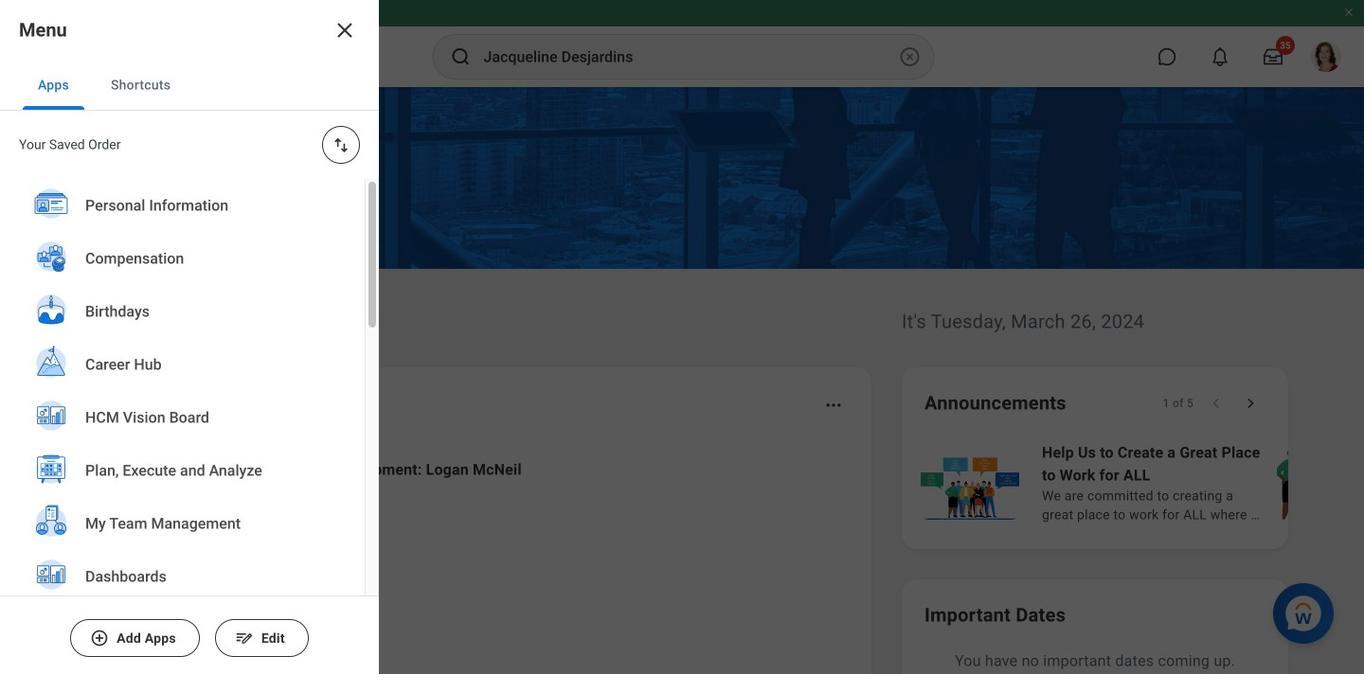 Task type: locate. For each thing, give the bounding box(es) containing it.
tab list
[[0, 61, 379, 111]]

sort image
[[332, 135, 351, 154]]

banner
[[0, 0, 1364, 87]]

notifications large image
[[1211, 47, 1230, 66]]

global navigation dialog
[[0, 0, 379, 675]]

x circle image
[[899, 45, 921, 68]]

inbox large image
[[1264, 47, 1283, 66]]

status
[[1163, 396, 1194, 411]]

list
[[0, 179, 365, 675], [917, 440, 1364, 527], [99, 443, 849, 675]]

book open image
[[126, 649, 154, 675]]

chevron left small image
[[1207, 394, 1226, 413]]

main content
[[0, 87, 1364, 675]]

list inside the global navigation dialog
[[0, 179, 365, 675]]



Task type: vqa. For each thing, say whether or not it's contained in the screenshot.
user plus image
no



Task type: describe. For each thing, give the bounding box(es) containing it.
chevron right small image
[[1241, 394, 1260, 413]]

inbox image
[[126, 571, 154, 600]]

plus circle image
[[90, 629, 109, 648]]

search image
[[450, 45, 472, 68]]

profile logan mcneil element
[[1300, 36, 1353, 78]]

x image
[[334, 19, 356, 42]]

text edit image
[[235, 629, 254, 648]]

close environment banner image
[[1344, 7, 1355, 18]]



